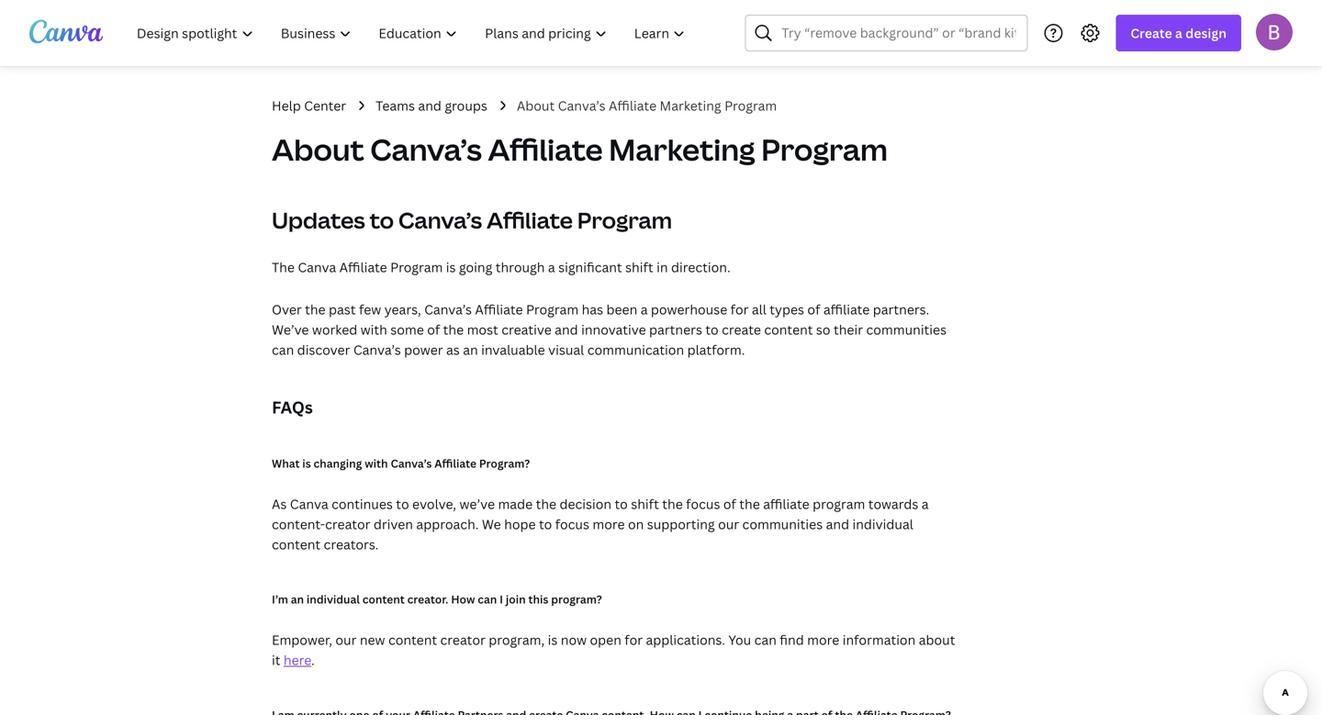 Task type: locate. For each thing, give the bounding box(es) containing it.
with right changing
[[365, 456, 388, 471]]

the left the program
[[739, 495, 760, 513]]

2 vertical spatial is
[[548, 631, 558, 649]]

0 horizontal spatial and
[[418, 97, 442, 114]]

creator inside empower, our new content creator program, is now open for applications. you can find more information about it
[[440, 631, 486, 649]]

affiliate
[[609, 97, 657, 114], [488, 129, 603, 169], [487, 205, 573, 235], [339, 258, 387, 276], [475, 301, 523, 318], [435, 456, 477, 471]]

individual
[[853, 516, 913, 533], [307, 592, 360, 607]]

affiliate up their
[[824, 301, 870, 318]]

made
[[498, 495, 533, 513]]

communities down the program
[[742, 516, 823, 533]]

canva for affiliate
[[298, 258, 336, 276]]

content up new
[[362, 592, 405, 607]]

the
[[305, 301, 326, 318], [443, 321, 464, 338], [536, 495, 556, 513], [662, 495, 683, 513], [739, 495, 760, 513]]

content right new
[[388, 631, 437, 649]]

0 vertical spatial marketing
[[660, 97, 721, 114]]

1 vertical spatial shift
[[631, 495, 659, 513]]

for
[[731, 301, 749, 318], [625, 631, 643, 649]]

and right teams
[[418, 97, 442, 114]]

empower,
[[272, 631, 332, 649]]

to right hope
[[539, 516, 552, 533]]

marketing
[[660, 97, 721, 114], [609, 129, 755, 169]]

1 horizontal spatial about
[[517, 97, 555, 114]]

a
[[1175, 24, 1183, 42], [548, 258, 555, 276], [641, 301, 648, 318], [922, 495, 929, 513]]

with down "few"
[[361, 321, 387, 338]]

1 vertical spatial of
[[427, 321, 440, 338]]

1 vertical spatial communities
[[742, 516, 823, 533]]

1 horizontal spatial an
[[463, 341, 478, 359]]

1 vertical spatial our
[[335, 631, 357, 649]]

more left on
[[593, 516, 625, 533]]

0 horizontal spatial for
[[625, 631, 643, 649]]

the left past
[[305, 301, 326, 318]]

canva's
[[558, 97, 606, 114], [370, 129, 482, 169], [398, 205, 482, 235], [424, 301, 472, 318], [353, 341, 401, 359], [391, 456, 432, 471]]

0 vertical spatial of
[[807, 301, 820, 318]]

0 vertical spatial focus
[[686, 495, 720, 513]]

1 vertical spatial canva
[[290, 495, 328, 513]]

1 vertical spatial is
[[302, 456, 311, 471]]

0 horizontal spatial of
[[427, 321, 440, 338]]

1 horizontal spatial more
[[807, 631, 840, 649]]

1 vertical spatial affiliate
[[763, 495, 810, 513]]

continues
[[332, 495, 393, 513]]

2 vertical spatial can
[[754, 631, 777, 649]]

creator
[[325, 516, 370, 533], [440, 631, 486, 649]]

for right open
[[625, 631, 643, 649]]

creative
[[502, 321, 552, 338]]

communities
[[866, 321, 947, 338], [742, 516, 823, 533]]

to up the platform. in the right of the page
[[706, 321, 719, 338]]

our left new
[[335, 631, 357, 649]]

1 vertical spatial about canva's affiliate marketing program
[[272, 129, 888, 169]]

we've
[[460, 495, 495, 513]]

bob builder image
[[1256, 14, 1293, 50]]

1 horizontal spatial for
[[731, 301, 749, 318]]

0 vertical spatial individual
[[853, 516, 913, 533]]

teams and groups link
[[376, 95, 487, 116]]

more right find
[[807, 631, 840, 649]]

about
[[517, 97, 555, 114], [272, 129, 364, 169]]

a right been
[[641, 301, 648, 318]]

individual down towards
[[853, 516, 913, 533]]

can down the we've
[[272, 341, 294, 359]]

creator down the how
[[440, 631, 486, 649]]

help center link
[[272, 95, 346, 116]]

0 vertical spatial affiliate
[[824, 301, 870, 318]]

content down content-
[[272, 536, 321, 553]]

0 horizontal spatial can
[[272, 341, 294, 359]]

affiliate inside about canva's affiliate marketing program link
[[609, 97, 657, 114]]

0 horizontal spatial creator
[[325, 516, 370, 533]]

how
[[451, 592, 475, 607]]

as
[[446, 341, 460, 359]]

here link
[[284, 651, 311, 669]]

0 horizontal spatial about
[[272, 129, 364, 169]]

and inside over the past few years, canva's affiliate program has been a powerhouse for all types of affiliate partners. we've worked with some of the most creative and innovative partners to create content so their communities can discover canva's power as an invaluable visual communication platform.
[[555, 321, 578, 338]]

an
[[463, 341, 478, 359], [291, 592, 304, 607]]

2 vertical spatial of
[[723, 495, 736, 513]]

0 vertical spatial more
[[593, 516, 625, 533]]

program,
[[489, 631, 545, 649]]

a left 'design'
[[1175, 24, 1183, 42]]

focus down decision in the bottom left of the page
[[555, 516, 589, 533]]

of inside as canva continues to evolve, we've made the decision to shift the focus of the affiliate program towards a content-creator driven approach. we hope to focus more on supporting our communities and individual content creators.
[[723, 495, 736, 513]]

0 horizontal spatial communities
[[742, 516, 823, 533]]

1 horizontal spatial is
[[446, 258, 456, 276]]

create a design
[[1131, 24, 1227, 42]]

0 horizontal spatial affiliate
[[763, 495, 810, 513]]

0 vertical spatial with
[[361, 321, 387, 338]]

0 horizontal spatial our
[[335, 631, 357, 649]]

for left all
[[731, 301, 749, 318]]

our
[[718, 516, 739, 533], [335, 631, 357, 649]]

our right supporting on the bottom of the page
[[718, 516, 739, 533]]

of
[[807, 301, 820, 318], [427, 321, 440, 338], [723, 495, 736, 513]]

canva right the the
[[298, 258, 336, 276]]

to
[[370, 205, 394, 235], [706, 321, 719, 338], [396, 495, 409, 513], [615, 495, 628, 513], [539, 516, 552, 533]]

and
[[418, 97, 442, 114], [555, 321, 578, 338], [826, 516, 849, 533]]

0 horizontal spatial focus
[[555, 516, 589, 533]]

1 horizontal spatial creator
[[440, 631, 486, 649]]

and up visual on the left of page
[[555, 321, 578, 338]]

0 vertical spatial for
[[731, 301, 749, 318]]

canva inside as canva continues to evolve, we've made the decision to shift the focus of the affiliate program towards a content-creator driven approach. we hope to focus more on supporting our communities and individual content creators.
[[290, 495, 328, 513]]

is right what
[[302, 456, 311, 471]]

center
[[304, 97, 346, 114]]

the
[[272, 258, 295, 276]]

1 vertical spatial more
[[807, 631, 840, 649]]

can right you
[[754, 631, 777, 649]]

visual
[[548, 341, 584, 359]]

1 vertical spatial about
[[272, 129, 364, 169]]

2 horizontal spatial and
[[826, 516, 849, 533]]

program inside over the past few years, canva's affiliate program has been a powerhouse for all types of affiliate partners. we've worked with some of the most creative and innovative partners to create content so their communities can discover canva's power as an invaluable visual communication platform.
[[526, 301, 579, 318]]

individual up empower,
[[307, 592, 360, 607]]

1 vertical spatial can
[[478, 592, 497, 607]]

affiliate
[[824, 301, 870, 318], [763, 495, 810, 513]]

information
[[843, 631, 916, 649]]

focus up supporting on the bottom of the page
[[686, 495, 720, 513]]

1 horizontal spatial individual
[[853, 516, 913, 533]]

with
[[361, 321, 387, 338], [365, 456, 388, 471]]

canva
[[298, 258, 336, 276], [290, 495, 328, 513]]

is left now
[[548, 631, 558, 649]]

0 horizontal spatial more
[[593, 516, 625, 533]]

creator inside as canva continues to evolve, we've made the decision to shift the focus of the affiliate program towards a content-creator driven approach. we hope to focus more on supporting our communities and individual content creators.
[[325, 516, 370, 533]]

1 vertical spatial and
[[555, 321, 578, 338]]

program
[[813, 495, 865, 513]]

few
[[359, 301, 381, 318]]

as
[[272, 495, 287, 513]]

the right made
[[536, 495, 556, 513]]

content
[[764, 321, 813, 338], [272, 536, 321, 553], [362, 592, 405, 607], [388, 631, 437, 649]]

to inside over the past few years, canva's affiliate program has been a powerhouse for all types of affiliate partners. we've worked with some of the most creative and innovative partners to create content so their communities can discover canva's power as an invaluable visual communication platform.
[[706, 321, 719, 338]]

in
[[657, 258, 668, 276]]

discover
[[297, 341, 350, 359]]

i
[[500, 592, 503, 607]]

shift up on
[[631, 495, 659, 513]]

1 vertical spatial with
[[365, 456, 388, 471]]

here
[[284, 651, 311, 669]]

with inside over the past few years, canva's affiliate program has been a powerhouse for all types of affiliate partners. we've worked with some of the most creative and innovative partners to create content so their communities can discover canva's power as an invaluable visual communication platform.
[[361, 321, 387, 338]]

1 vertical spatial creator
[[440, 631, 486, 649]]

0 vertical spatial an
[[463, 341, 478, 359]]

1 vertical spatial an
[[291, 592, 304, 607]]

find
[[780, 631, 804, 649]]

0 vertical spatial about
[[517, 97, 555, 114]]

shift left in
[[625, 258, 653, 276]]

approach.
[[416, 516, 479, 533]]

over
[[272, 301, 302, 318]]

is left going
[[446, 258, 456, 276]]

through
[[496, 258, 545, 276]]

0 vertical spatial can
[[272, 341, 294, 359]]

creator up creators.
[[325, 516, 370, 533]]

1 horizontal spatial our
[[718, 516, 739, 533]]

affiliate left the program
[[763, 495, 810, 513]]

power
[[404, 341, 443, 359]]

a right through
[[548, 258, 555, 276]]

0 vertical spatial communities
[[866, 321, 947, 338]]

1 vertical spatial marketing
[[609, 129, 755, 169]]

to up 'driven'
[[396, 495, 409, 513]]

0 vertical spatial and
[[418, 97, 442, 114]]

2 horizontal spatial of
[[807, 301, 820, 318]]

content down types
[[764, 321, 813, 338]]

partners.
[[873, 301, 929, 318]]

to right decision in the bottom left of the page
[[615, 495, 628, 513]]

the up supporting on the bottom of the page
[[662, 495, 683, 513]]

for inside over the past few years, canva's affiliate program has been a powerhouse for all types of affiliate partners. we've worked with some of the most creative and innovative partners to create content so their communities can discover canva's power as an invaluable visual communication platform.
[[731, 301, 749, 318]]

an right i'm at the bottom left
[[291, 592, 304, 607]]

.
[[311, 651, 315, 669]]

1 horizontal spatial and
[[555, 321, 578, 338]]

canva up content-
[[290, 495, 328, 513]]

about right groups at the left of page
[[517, 97, 555, 114]]

an right as on the left of page
[[463, 341, 478, 359]]

1 vertical spatial for
[[625, 631, 643, 649]]

communities down partners.
[[866, 321, 947, 338]]

0 vertical spatial creator
[[325, 516, 370, 533]]

1 horizontal spatial focus
[[686, 495, 720, 513]]

can left i
[[478, 592, 497, 607]]

1 horizontal spatial affiliate
[[824, 301, 870, 318]]

powerhouse
[[651, 301, 727, 318]]

this
[[528, 592, 549, 607]]

is
[[446, 258, 456, 276], [302, 456, 311, 471], [548, 631, 558, 649]]

content inside as canva continues to evolve, we've made the decision to shift the focus of the affiliate program towards a content-creator driven approach. we hope to focus more on supporting our communities and individual content creators.
[[272, 536, 321, 553]]

1 horizontal spatial of
[[723, 495, 736, 513]]

0 vertical spatial canva
[[298, 258, 336, 276]]

join
[[506, 592, 526, 607]]

2 horizontal spatial is
[[548, 631, 558, 649]]

1 vertical spatial individual
[[307, 592, 360, 607]]

2 vertical spatial and
[[826, 516, 849, 533]]

about down center
[[272, 129, 364, 169]]

focus
[[686, 495, 720, 513], [555, 516, 589, 533]]

1 horizontal spatial communities
[[866, 321, 947, 338]]

a right towards
[[922, 495, 929, 513]]

more inside as canva continues to evolve, we've made the decision to shift the focus of the affiliate program towards a content-creator driven approach. we hope to focus more on supporting our communities and individual content creators.
[[593, 516, 625, 533]]

and down the program
[[826, 516, 849, 533]]

0 vertical spatial our
[[718, 516, 739, 533]]

more
[[593, 516, 625, 533], [807, 631, 840, 649]]

0 vertical spatial is
[[446, 258, 456, 276]]

groups
[[445, 97, 487, 114]]

shift inside as canva continues to evolve, we've made the decision to shift the focus of the affiliate program towards a content-creator driven approach. we hope to focus more on supporting our communities and individual content creators.
[[631, 495, 659, 513]]

0 horizontal spatial is
[[302, 456, 311, 471]]

2 horizontal spatial can
[[754, 631, 777, 649]]

the up as on the left of page
[[443, 321, 464, 338]]

program
[[725, 97, 777, 114], [761, 129, 888, 169], [577, 205, 672, 235], [390, 258, 443, 276], [526, 301, 579, 318]]

our inside as canva continues to evolve, we've made the decision to shift the focus of the affiliate program towards a content-creator driven approach. we hope to focus more on supporting our communities and individual content creators.
[[718, 516, 739, 533]]

teams and groups
[[376, 97, 487, 114]]



Task type: describe. For each thing, give the bounding box(es) containing it.
over the past few years, canva's affiliate program has been a powerhouse for all types of affiliate partners. we've worked with some of the most creative and innovative partners to create content so their communities can discover canva's power as an invaluable visual communication platform.
[[272, 301, 947, 359]]

updates to canva's affiliate program
[[272, 205, 672, 235]]

create
[[1131, 24, 1172, 42]]

is inside empower, our new content creator program, is now open for applications. you can find more information about it
[[548, 631, 558, 649]]

faqs
[[272, 396, 313, 419]]

program?
[[479, 456, 530, 471]]

create
[[722, 321, 761, 338]]

applications.
[[646, 631, 725, 649]]

i'm an individual content creator. how can i join this program?
[[272, 592, 602, 607]]

a inside as canva continues to evolve, we've made the decision to shift the focus of the affiliate program towards a content-creator driven approach. we hope to focus more on supporting our communities and individual content creators.
[[922, 495, 929, 513]]

partners
[[649, 321, 702, 338]]

past
[[329, 301, 356, 318]]

driven
[[374, 516, 413, 533]]

for inside empower, our new content creator program, is now open for applications. you can find more information about it
[[625, 631, 643, 649]]

design
[[1186, 24, 1227, 42]]

content-
[[272, 516, 325, 533]]

innovative
[[581, 321, 646, 338]]

an inside over the past few years, canva's affiliate program has been a powerhouse for all types of affiliate partners. we've worked with some of the most creative and innovative partners to create content so their communities can discover canva's power as an invaluable visual communication platform.
[[463, 341, 478, 359]]

new
[[360, 631, 385, 649]]

about inside about canva's affiliate marketing program link
[[517, 97, 555, 114]]

what is changing with canva's affiliate program?
[[272, 456, 530, 471]]

here .
[[284, 651, 315, 669]]

significant
[[558, 258, 622, 276]]

platform.
[[687, 341, 745, 359]]

creators.
[[324, 536, 379, 553]]

you
[[728, 631, 751, 649]]

can inside empower, our new content creator program, is now open for applications. you can find more information about it
[[754, 631, 777, 649]]

the canva affiliate program is going through a significant shift in direction.
[[272, 258, 731, 276]]

changing
[[314, 456, 362, 471]]

now
[[561, 631, 587, 649]]

we've
[[272, 321, 309, 338]]

Try "remove background" or "brand kit" search field
[[782, 16, 1016, 51]]

has
[[582, 301, 603, 318]]

to right 'updates'
[[370, 205, 394, 235]]

empower, our new content creator program, is now open for applications. you can find more information about it
[[272, 631, 955, 669]]

evolve,
[[412, 495, 456, 513]]

invaluable
[[481, 341, 545, 359]]

supporting
[[647, 516, 715, 533]]

affiliate inside over the past few years, canva's affiliate program has been a powerhouse for all types of affiliate partners. we've worked with some of the most creative and innovative partners to create content so their communities can discover canva's power as an invaluable visual communication platform.
[[824, 301, 870, 318]]

updates
[[272, 205, 365, 235]]

affiliate inside over the past few years, canva's affiliate program has been a powerhouse for all types of affiliate partners. we've worked with some of the most creative and innovative partners to create content so their communities can discover canva's power as an invaluable visual communication platform.
[[475, 301, 523, 318]]

communities inside over the past few years, canva's affiliate program has been a powerhouse for all types of affiliate partners. we've worked with some of the most creative and innovative partners to create content so their communities can discover canva's power as an invaluable visual communication platform.
[[866, 321, 947, 338]]

help
[[272, 97, 301, 114]]

teams
[[376, 97, 415, 114]]

decision
[[560, 495, 612, 513]]

0 horizontal spatial an
[[291, 592, 304, 607]]

0 horizontal spatial individual
[[307, 592, 360, 607]]

what
[[272, 456, 300, 471]]

direction.
[[671, 258, 731, 276]]

creator.
[[407, 592, 448, 607]]

types
[[770, 301, 804, 318]]

individual inside as canva continues to evolve, we've made the decision to shift the focus of the affiliate program towards a content-creator driven approach. we hope to focus more on supporting our communities and individual content creators.
[[853, 516, 913, 533]]

content inside over the past few years, canva's affiliate program has been a powerhouse for all types of affiliate partners. we've worked with some of the most creative and innovative partners to create content so their communities can discover canva's power as an invaluable visual communication platform.
[[764, 321, 813, 338]]

been
[[606, 301, 637, 318]]

a inside dropdown button
[[1175, 24, 1183, 42]]

years,
[[384, 301, 421, 318]]

so
[[816, 321, 831, 338]]

hope
[[504, 516, 536, 533]]

content inside empower, our new content creator program, is now open for applications. you can find more information about it
[[388, 631, 437, 649]]

on
[[628, 516, 644, 533]]

most
[[467, 321, 498, 338]]

open
[[590, 631, 622, 649]]

canva for continues
[[290, 495, 328, 513]]

about
[[919, 631, 955, 649]]

we
[[482, 516, 501, 533]]

their
[[834, 321, 863, 338]]

communication
[[587, 341, 684, 359]]

towards
[[868, 495, 918, 513]]

can inside over the past few years, canva's affiliate program has been a powerhouse for all types of affiliate partners. we've worked with some of the most creative and innovative partners to create content so their communities can discover canva's power as an invaluable visual communication platform.
[[272, 341, 294, 359]]

1 horizontal spatial can
[[478, 592, 497, 607]]

create a design button
[[1116, 15, 1241, 51]]

worked
[[312, 321, 357, 338]]

all
[[752, 301, 767, 318]]

communities inside as canva continues to evolve, we've made the decision to shift the focus of the affiliate program towards a content-creator driven approach. we hope to focus more on supporting our communities and individual content creators.
[[742, 516, 823, 533]]

about canva's affiliate marketing program link
[[517, 95, 777, 116]]

some
[[390, 321, 424, 338]]

it
[[272, 651, 280, 669]]

i'm
[[272, 592, 288, 607]]

our inside empower, our new content creator program, is now open for applications. you can find more information about it
[[335, 631, 357, 649]]

program?
[[551, 592, 602, 607]]

0 vertical spatial shift
[[625, 258, 653, 276]]

more inside empower, our new content creator program, is now open for applications. you can find more information about it
[[807, 631, 840, 649]]

top level navigation element
[[125, 15, 701, 51]]

affiliate inside as canva continues to evolve, we've made the decision to shift the focus of the affiliate program towards a content-creator driven approach. we hope to focus more on supporting our communities and individual content creators.
[[763, 495, 810, 513]]

help center
[[272, 97, 346, 114]]

and inside as canva continues to evolve, we've made the decision to shift the focus of the affiliate program towards a content-creator driven approach. we hope to focus more on supporting our communities and individual content creators.
[[826, 516, 849, 533]]

1 vertical spatial focus
[[555, 516, 589, 533]]

a inside over the past few years, canva's affiliate program has been a powerhouse for all types of affiliate partners. we've worked with some of the most creative and innovative partners to create content so their communities can discover canva's power as an invaluable visual communication platform.
[[641, 301, 648, 318]]

as canva continues to evolve, we've made the decision to shift the focus of the affiliate program towards a content-creator driven approach. we hope to focus more on supporting our communities and individual content creators.
[[272, 495, 929, 553]]

going
[[459, 258, 492, 276]]

0 vertical spatial about canva's affiliate marketing program
[[517, 97, 777, 114]]



Task type: vqa. For each thing, say whether or not it's contained in the screenshot.
All templates templates
no



